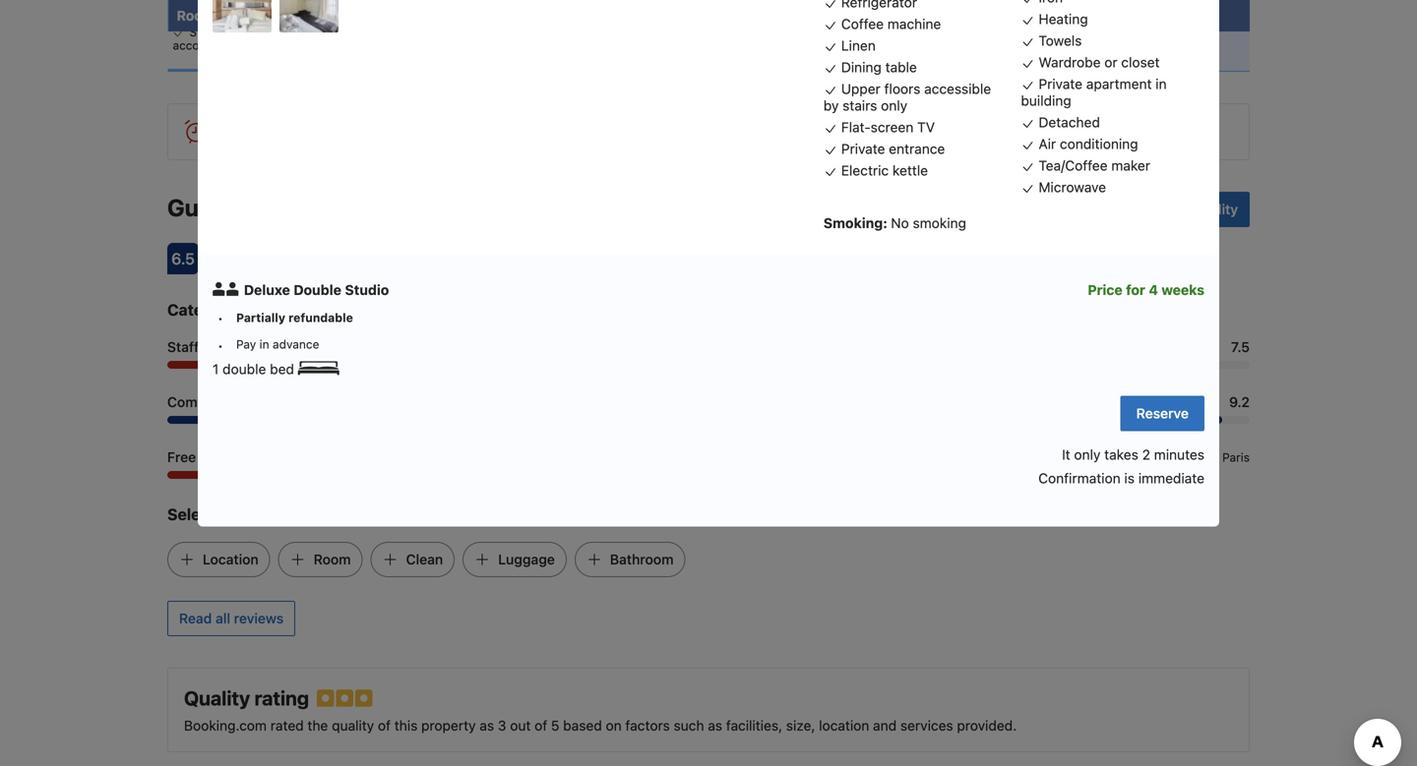 Task type: describe. For each thing, give the bounding box(es) containing it.
private for apartment
[[1039, 76, 1083, 92]]

building
[[1021, 93, 1072, 109]]

quality
[[184, 687, 250, 710]]

out
[[510, 718, 531, 734]]

bathroom
[[610, 552, 674, 568]]

partially
[[236, 311, 285, 325]]

towels
[[1039, 33, 1082, 49]]

microwave
[[1039, 179, 1106, 196]]

advance
[[273, 338, 319, 352]]

pay in advance
[[236, 338, 319, 352]]

location
[[819, 718, 869, 734]]

toilet
[[189, 7, 220, 21]]

availability
[[1170, 201, 1238, 218]]

price
[[1088, 282, 1123, 298]]

upper
[[841, 81, 881, 97]]

see availability button
[[1130, 192, 1250, 227]]

and
[[873, 718, 897, 734]]

type
[[219, 7, 249, 24]]

• for pay in advance
[[218, 339, 223, 353]]

smoking: ​ no smoking
[[824, 215, 967, 232]]

2 of from the left
[[535, 718, 547, 734]]

studio
[[345, 282, 389, 298]]

guest
[[167, 194, 233, 221]]

detached
[[1039, 114, 1100, 131]]

facilities,
[[726, 718, 783, 734]]

select topics to read reviews:
[[167, 505, 392, 524]]

deluxe
[[244, 282, 290, 298]]

maker
[[1112, 158, 1151, 174]]

wardrobe or closet
[[1039, 54, 1160, 71]]

choices
[[818, 7, 871, 24]]

review categories element
[[167, 298, 256, 322]]

staff
[[167, 339, 199, 355]]

1
[[213, 361, 219, 378]]

1 horizontal spatial read all reviews
[[367, 251, 469, 268]]

4
[[1149, 282, 1158, 298]]

only inside it only takes 2 minutes confirmation is immediate
[[1074, 447, 1101, 463]]

room type
[[177, 7, 249, 24]]

0 horizontal spatial this
[[394, 718, 418, 734]]

clean
[[406, 552, 443, 568]]

room
[[229, 25, 257, 39]]

by
[[824, 98, 839, 114]]

6.5
[[171, 250, 195, 268]]

stairs
[[843, 98, 877, 114]]

free wifi 6.3 meter
[[167, 471, 512, 479]]

guest reviews
[[167, 194, 323, 221]]

reviews:
[[328, 505, 392, 524]]

categories:
[[167, 301, 256, 319]]

2 as from the left
[[708, 718, 722, 734]]

cleanliness 7.5 meter
[[905, 361, 1250, 369]]

reserve
[[1137, 406, 1189, 422]]

guest reviews element
[[167, 192, 1122, 223]]

or
[[1105, 54, 1118, 71]]

41
[[282, 250, 299, 268]]

1 double bed
[[213, 361, 298, 378]]

comfort
[[167, 394, 221, 410]]

double
[[294, 282, 341, 298]]

guest
[[368, 25, 399, 39]]

deluxe double studio
[[244, 282, 389, 298]]

see availability
[[1141, 201, 1238, 218]]

refundable
[[288, 311, 353, 325]]

comfort 7.5 meter
[[167, 416, 512, 424]]

room for room
[[314, 552, 351, 568]]

carbon monoxide detector
[[278, 7, 425, 21]]

1 horizontal spatial on
[[778, 124, 794, 140]]

smoking:
[[824, 215, 888, 232]]

reserve link
[[1121, 396, 1205, 432]]

• for partially refundable
[[218, 312, 223, 325]]

booking.com
[[184, 718, 267, 734]]

electric
[[841, 163, 889, 179]]

pleasant
[[207, 250, 270, 268]]

is
[[1125, 471, 1135, 487]]

select
[[167, 505, 216, 524]]

weeks
[[1162, 282, 1205, 298]]

9.2
[[1229, 394, 1250, 410]]

1 of from the left
[[378, 718, 391, 734]]

1 horizontal spatial this
[[603, 124, 626, 140]]

luggage
[[498, 552, 555, 568]]

2
[[1142, 447, 1151, 463]]

dining
[[841, 59, 882, 76]]

your
[[784, 7, 815, 24]]

accessible
[[924, 81, 991, 97]]

size,
[[786, 718, 815, 734]]

location 9.2 meter
[[905, 416, 1250, 424]]

conditioning inside dialog dialog
[[1060, 136, 1138, 152]]

read all reviews button
[[167, 601, 295, 637]]

in inside private apartment in building
[[1156, 76, 1167, 92]]

reviews inside "button"
[[234, 611, 284, 627]]

provided.
[[957, 718, 1017, 734]]

property
[[421, 718, 476, 734]]



Task type: vqa. For each thing, say whether or not it's contained in the screenshot.
leftmost 6
no



Task type: locate. For each thing, give the bounding box(es) containing it.
monoxide
[[321, 7, 375, 21]]

toilet paper
[[189, 7, 255, 21]]

on
[[778, 124, 794, 140], [606, 718, 622, 734]]

10
[[483, 124, 498, 140]]

0 horizontal spatial room
[[177, 7, 215, 24]]

private apartment in building
[[1021, 76, 1167, 109]]

1 horizontal spatial for
[[1126, 282, 1146, 298]]

single-room air conditioning for guest accommodation
[[173, 25, 399, 52]]

score
[[1170, 451, 1200, 465]]

screen
[[871, 119, 914, 136]]

conditioning inside single-room air conditioning for guest accommodation
[[278, 25, 346, 39]]

our
[[798, 124, 819, 140]]

private up electric
[[841, 141, 885, 157]]

7.5
[[1231, 339, 1250, 355]]

as right such
[[708, 718, 722, 734]]

0 vertical spatial private
[[1039, 76, 1083, 92]]

0 horizontal spatial of
[[378, 718, 391, 734]]

·
[[274, 250, 278, 268]]

electric kettle
[[841, 163, 928, 179]]

double
[[223, 361, 266, 378]]

1 vertical spatial all
[[216, 611, 230, 627]]

1 vertical spatial in
[[260, 338, 269, 352]]

room up single-
[[177, 7, 215, 24]]

1 vertical spatial this
[[394, 718, 418, 734]]

of left 5
[[535, 718, 547, 734]]

1 horizontal spatial read
[[367, 251, 399, 268]]

only down floors
[[881, 98, 908, 114]]

0 horizontal spatial private
[[841, 141, 885, 157]]

0 horizontal spatial read all reviews
[[179, 611, 284, 627]]

smoking
[[913, 215, 967, 232]]

are
[[630, 124, 650, 140]]

only right it
[[1074, 447, 1101, 463]]

only
[[881, 98, 908, 114], [1074, 447, 1101, 463]]

3
[[498, 718, 506, 734]]

table
[[885, 59, 917, 76]]

rating
[[254, 687, 309, 710]]

conditioning down carbon
[[278, 25, 346, 39]]

partially refundable
[[236, 311, 353, 325]]

read down location
[[179, 611, 212, 627]]

0 vertical spatial room
[[177, 7, 215, 24]]

pleasant · 41 reviews
[[207, 250, 359, 268]]

no
[[891, 215, 909, 232]]

pay
[[236, 338, 256, 352]]

for left the 4
[[1126, 282, 1146, 298]]

1 horizontal spatial private
[[1039, 76, 1083, 92]]

wardrobe
[[1039, 54, 1101, 71]]

rated
[[270, 718, 304, 734]]

0 horizontal spatial all
[[216, 611, 230, 627]]

of right quality
[[378, 718, 391, 734]]

private for entrance
[[841, 141, 885, 157]]

coffee machine
[[841, 16, 941, 32]]

1 vertical spatial only
[[1074, 447, 1101, 463]]

0 vertical spatial for
[[349, 25, 365, 39]]

read inside "button"
[[179, 611, 212, 627]]

low score for paris
[[1144, 451, 1250, 465]]

in down closet
[[1156, 76, 1167, 92]]

0 horizontal spatial on
[[606, 718, 622, 734]]

1 horizontal spatial only
[[1074, 447, 1101, 463]]

for
[[349, 25, 365, 39], [1126, 282, 1146, 298], [1204, 451, 1219, 465]]

already
[[653, 124, 700, 140]]

read up studio in the top left of the page
[[367, 251, 399, 268]]

it
[[1062, 447, 1071, 463]]

1 horizontal spatial conditioning
[[1060, 136, 1138, 152]]

upper floors accessible by stairs only
[[824, 81, 991, 114]]

1 horizontal spatial as
[[708, 718, 722, 734]]

room for room type
[[177, 7, 215, 24]]

2 vertical spatial for
[[1204, 451, 1219, 465]]

0 horizontal spatial in
[[260, 338, 269, 352]]

conditioning up tea/coffee maker
[[1060, 136, 1138, 152]]

all inside "button"
[[216, 611, 230, 627]]

free wifi
[[167, 449, 228, 466]]

1 vertical spatial read all reviews
[[179, 611, 284, 627]]

1 horizontal spatial all
[[403, 251, 417, 268]]

1 occupancy image from the left
[[213, 283, 226, 296]]

0 horizontal spatial as
[[480, 718, 494, 734]]

based
[[563, 718, 602, 734]]

services
[[901, 718, 953, 734]]

0 vertical spatial only
[[881, 98, 908, 114]]

takes
[[1105, 447, 1139, 463]]

this left property
[[394, 718, 418, 734]]

private up building
[[1039, 76, 1083, 92]]

2 horizontal spatial for
[[1204, 451, 1219, 465]]

machine
[[888, 16, 941, 32]]

​
[[891, 215, 891, 232]]

1 vertical spatial read
[[179, 611, 212, 627]]

private inside private apartment in building
[[1039, 76, 1083, 92]]

scored 6.5 element
[[167, 243, 199, 275]]

1 vertical spatial on
[[606, 718, 622, 734]]

kettle
[[893, 163, 928, 179]]

entrance
[[889, 141, 945, 157]]

read all reviews inside "button"
[[179, 611, 284, 627]]

0 vertical spatial read
[[367, 251, 399, 268]]

read all reviews down location
[[179, 611, 284, 627]]

like
[[578, 124, 599, 140]]

floors
[[884, 81, 921, 97]]

• up 1
[[218, 339, 223, 353]]

1 vertical spatial for
[[1126, 282, 1146, 298]]

for inside dialog dialog
[[1126, 282, 1146, 298]]

minutes
[[1154, 447, 1205, 463]]

all
[[403, 251, 417, 268], [216, 611, 230, 627]]

free
[[167, 449, 196, 466]]

read all reviews
[[367, 251, 469, 268], [179, 611, 284, 627]]

dialog dialog
[[198, 0, 1219, 527]]

quality rating
[[184, 687, 309, 710]]

closet
[[1121, 54, 1160, 71]]

1 vertical spatial •
[[218, 339, 223, 353]]

0 vertical spatial conditioning
[[278, 25, 346, 39]]

1 • from the top
[[218, 312, 223, 325]]

read all reviews up studio in the top left of the page
[[367, 251, 469, 268]]

only inside upper floors accessible by stairs only
[[881, 98, 908, 114]]

as left 3
[[480, 718, 494, 734]]

for down carbon monoxide detector
[[349, 25, 365, 39]]

room
[[177, 7, 215, 24], [314, 552, 351, 568]]

air
[[261, 25, 275, 39]]

photo of deluxe double studio #10 image
[[213, 0, 272, 32]]

wifi
[[200, 449, 228, 466]]

as
[[480, 718, 494, 734], [708, 718, 722, 734]]

0 horizontal spatial only
[[881, 98, 908, 114]]

your choices
[[784, 7, 871, 24]]

1 as from the left
[[480, 718, 494, 734]]

price for 4 weeks
[[1088, 282, 1205, 298]]

for inside single-room air conditioning for guest accommodation
[[349, 25, 365, 39]]

booking.com rated the quality of this property as 3 out of 5 based on factors such as facilities, size, location and services provided.
[[184, 718, 1017, 734]]

in right pay
[[260, 338, 269, 352]]

1 vertical spatial room
[[314, 552, 351, 568]]

0 horizontal spatial for
[[349, 25, 365, 39]]

tea/coffee maker
[[1039, 158, 1151, 174]]

0 horizontal spatial conditioning
[[278, 25, 346, 39]]

1 horizontal spatial in
[[1156, 76, 1167, 92]]

2 occupancy image from the left
[[226, 283, 240, 296]]

dining table
[[841, 59, 917, 76]]

location
[[203, 552, 259, 568]]

0 vertical spatial all
[[403, 251, 417, 268]]

rated pleasant element
[[207, 250, 270, 268]]

staff 6.9 meter
[[167, 361, 512, 369]]

room down read at the left
[[314, 552, 351, 568]]

flat-screen tv
[[841, 119, 935, 136]]

occupancy image
[[213, 283, 226, 296], [226, 283, 240, 296]]

1 horizontal spatial of
[[535, 718, 547, 734]]

apartment
[[1086, 76, 1152, 92]]

this
[[603, 124, 626, 140], [394, 718, 418, 734]]

the
[[308, 718, 328, 734]]

on left our
[[778, 124, 794, 140]]

0 vertical spatial this
[[603, 124, 626, 140]]

confirmation
[[1039, 471, 1121, 487]]

site
[[823, 124, 845, 140]]

paris
[[1223, 451, 1250, 465]]

0 vertical spatial on
[[778, 124, 794, 140]]

0 vertical spatial read all reviews
[[367, 251, 469, 268]]

• left partially
[[218, 312, 223, 325]]

immediate
[[1139, 471, 1205, 487]]

on right based
[[606, 718, 622, 734]]

2 • from the top
[[218, 339, 223, 353]]

1 vertical spatial conditioning
[[1060, 136, 1138, 152]]

quality
[[332, 718, 374, 734]]

1 vertical spatial private
[[841, 141, 885, 157]]

1 horizontal spatial room
[[314, 552, 351, 568]]

0 vertical spatial in
[[1156, 76, 1167, 92]]

photo of deluxe double studio #11 image
[[280, 0, 339, 32]]

tv
[[917, 119, 935, 136]]

0 vertical spatial •
[[218, 312, 223, 325]]

topics
[[219, 505, 267, 524]]

paper
[[223, 7, 255, 21]]

0 horizontal spatial read
[[179, 611, 212, 627]]

conditioning
[[278, 25, 346, 39], [1060, 136, 1138, 152]]

such
[[674, 718, 704, 734]]

for left paris
[[1204, 451, 1219, 465]]

detector
[[378, 7, 425, 21]]

carbon
[[278, 7, 318, 21]]

this left are
[[603, 124, 626, 140]]



